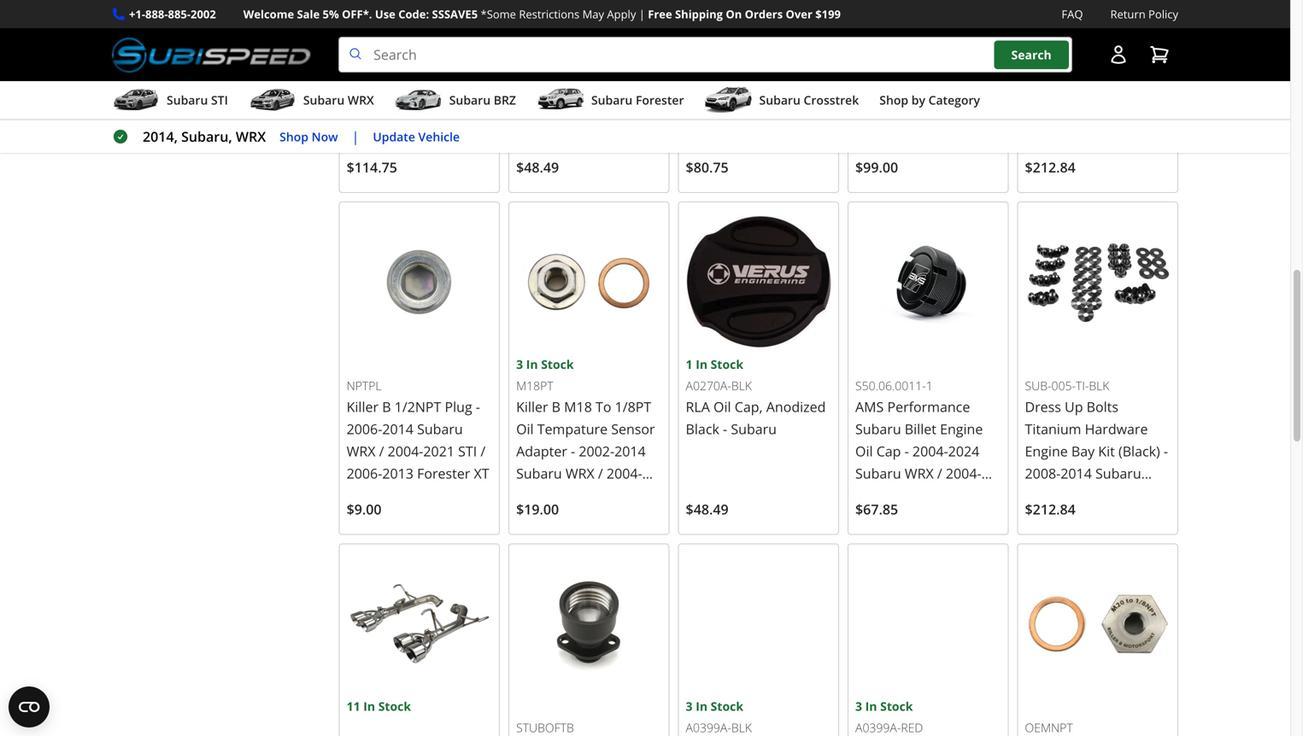 Task type: vqa. For each thing, say whether or not it's contained in the screenshot.
third the '045-' from left
no



Task type: locate. For each thing, give the bounding box(es) containing it.
subaru forester button
[[537, 85, 684, 119]]

0 horizontal spatial blu
[[562, 36, 584, 52]]

subaru inside 1 in stock psp-eng-549bk perrin performance fender shroud black subaru sti 08-14 / wrx 11-14
[[856, 100, 901, 118]]

psp- down shipping
[[686, 36, 710, 52]]

14 right by
[[947, 100, 963, 118]]

1 horizontal spatial forester
[[516, 509, 570, 527]]

2 ti- from the top
[[1076, 378, 1089, 394]]

2 hardware from the top
[[1085, 420, 1148, 438]]

14 down by
[[908, 122, 924, 141]]

0 horizontal spatial rla
[[516, 56, 541, 74]]

2 horizontal spatial 1
[[926, 378, 933, 394]]

perrin down bdy-
[[686, 56, 733, 74]]

perrin for for
[[686, 56, 733, 74]]

sub-005-ti-blk dress up bolts titanium hardware engine bay kit (black) - 2008-2014 subaru wrx / sti
[[1025, 378, 1169, 505]]

orders
[[745, 6, 783, 22]]

subaru
[[556, 78, 602, 96], [167, 92, 208, 108], [303, 92, 345, 108], [449, 92, 491, 108], [591, 92, 633, 108], [759, 92, 801, 108], [382, 100, 427, 118], [757, 100, 802, 118], [856, 100, 901, 118], [1096, 122, 1142, 141], [417, 420, 463, 438], [731, 420, 777, 438], [516, 465, 562, 483], [1096, 465, 1142, 483]]

shroud up 08-
[[904, 78, 950, 96]]

1 b from the left
[[382, 398, 391, 416]]

3 for killer
[[516, 356, 523, 373]]

1 horizontal spatial a0270a-
[[686, 378, 732, 394]]

1 dress from the top
[[1025, 56, 1062, 74]]

a0399a- inside 3 in stock a0399a-blk
[[686, 720, 732, 737]]

2 horizontal spatial 3
[[856, 699, 863, 715]]

rla oil cap, anodized blue - subaru
[[516, 56, 656, 96]]

1 vertical spatial 2004-
[[607, 465, 643, 483]]

return policy
[[1111, 6, 1179, 22]]

2 dress from the top
[[1025, 398, 1062, 416]]

kit left (black)
[[1099, 442, 1115, 461]]

1 vertical spatial fender
[[856, 78, 900, 96]]

14
[[947, 100, 963, 118], [908, 122, 924, 141]]

0 horizontal spatial oil
[[516, 420, 534, 438]]

shop left now
[[280, 128, 309, 145]]

1/8pt
[[615, 398, 652, 416]]

fender left by
[[856, 78, 900, 96]]

code:
[[399, 6, 429, 22]]

in inside 3 in stock a0399a-red
[[866, 699, 877, 715]]

sti inside 1 in stock psp-eng-549bk perrin performance fender shroud black subaru sti 08-14 / wrx 11-14
[[905, 100, 924, 118]]

oemnpt link
[[1018, 544, 1179, 737]]

fender inside perrin fender shroud hyper pink - 2008- 2014 subaru wrx / sti
[[397, 56, 442, 74]]

dress up bolts titanium hardware engine bay kit (black) - 2008-2014 subaru wrx / sti image
[[1025, 209, 1171, 355]]

005- inside sub-005-ti-blk dress up bolts titanium hardware engine bay kit (black) - 2008-2014 subaru wrx / sti
[[1052, 378, 1076, 394]]

bolts
[[1087, 56, 1119, 74], [1087, 398, 1119, 416]]

killer down nptpl
[[347, 398, 379, 416]]

ti-
[[1076, 36, 1089, 52], [1076, 378, 1089, 394]]

2006- inside 3 in stock m18pt killer b m18 to 1/8pt oil tempature sensor adapter - 2002-2014 subaru wrx / 2004- 2021 sti / 2006-2013 forester xt
[[582, 487, 618, 505]]

1 vertical spatial bay
[[1072, 442, 1095, 461]]

2 bolts from the top
[[1087, 398, 1119, 416]]

subispeed logo image
[[112, 37, 311, 73]]

black right sensor
[[686, 420, 720, 438]]

1 vertical spatial oil
[[714, 398, 731, 416]]

bay
[[1072, 100, 1095, 118], [1072, 442, 1095, 461]]

wrx inside dropdown button
[[348, 92, 374, 108]]

m18pt
[[516, 378, 554, 394]]

0 vertical spatial ti-
[[1076, 36, 1089, 52]]

2006- down nptpl
[[347, 420, 382, 438]]

0 vertical spatial 2006-
[[347, 420, 382, 438]]

1 horizontal spatial 3
[[686, 699, 693, 715]]

dress
[[1025, 56, 1062, 74], [1025, 398, 1062, 416]]

1 vertical spatial rla
[[686, 398, 710, 416]]

0 vertical spatial cap,
[[565, 56, 593, 74]]

faq
[[1062, 6, 1083, 22]]

- inside perrin fender shroud hyper pink - 2008- 2014 subaru wrx / sti
[[420, 78, 424, 96]]

1 vertical spatial 2013
[[618, 487, 649, 505]]

0 horizontal spatial 2013
[[382, 465, 414, 483]]

1 horizontal spatial eng-
[[880, 36, 908, 52]]

1 vertical spatial up
[[1065, 398, 1083, 416]]

0 vertical spatial dress
[[1025, 56, 1062, 74]]

2 killer from the left
[[516, 398, 548, 416]]

(blue)
[[1119, 100, 1155, 118]]

1 horizontal spatial fender
[[856, 78, 900, 96]]

hardware
[[1085, 78, 1148, 96], [1085, 420, 1148, 438]]

1 vertical spatial |
[[352, 127, 359, 146]]

/ inside the perrin tow hook kit for rear hyper (pink) - 2008-2014 subaru wrx / sti hatchback
[[719, 122, 724, 141]]

2 eng- from the left
[[880, 36, 908, 52]]

titanium inside "dress up bolts titanium hardware engine bay kit (blue) - 2008-2014 subaru wrx / sti"
[[1025, 78, 1082, 96]]

1 horizontal spatial black
[[954, 78, 988, 96]]

kit
[[804, 56, 820, 74], [1099, 100, 1115, 118], [1099, 442, 1115, 461]]

2013 down the 1/2npt
[[382, 465, 414, 483]]

3 for red
[[856, 699, 863, 715]]

2 hyper from the left
[[741, 78, 779, 96]]

0 horizontal spatial 1
[[686, 356, 693, 373]]

adapter
[[516, 442, 567, 461]]

blu down dress up bolts titanium hardware engine bay kit (blue) - 2008-2014 subaru wrx / sti image at the right top of the page
[[1089, 36, 1112, 52]]

1 vertical spatial engine
[[1025, 442, 1068, 461]]

forester down the adapter
[[516, 509, 570, 527]]

shop now
[[280, 128, 338, 145]]

vehicle
[[418, 128, 460, 145]]

1 horizontal spatial 2013
[[618, 487, 649, 505]]

0 vertical spatial forester
[[636, 92, 684, 108]]

kit up (pink)
[[804, 56, 820, 74]]

1 killer from the left
[[347, 398, 379, 416]]

2006- down the 2002-
[[582, 487, 618, 505]]

rla right 1/8pt
[[686, 398, 710, 416]]

0 horizontal spatial $48.49
[[516, 158, 559, 177]]

ti- for sub-005-ti-blu
[[1076, 36, 1089, 52]]

1 psp- from the left
[[347, 36, 371, 52]]

0 horizontal spatial xt
[[474, 465, 489, 483]]

1 horizontal spatial rla
[[686, 398, 710, 416]]

2004- down the 2002-
[[607, 465, 643, 483]]

0 horizontal spatial a0399a-
[[686, 720, 732, 737]]

perrin tow hook kit for rear hyper (pink) - 2008-2014 subaru wrx / sti hatchback
[[686, 56, 826, 141]]

0 vertical spatial engine
[[1025, 100, 1068, 118]]

+1-888-885-2002
[[129, 6, 216, 22]]

subaru sti button
[[112, 85, 228, 119]]

1 horizontal spatial perrin
[[686, 56, 733, 74]]

a0270a-blu
[[516, 36, 584, 52]]

2 vertical spatial kit
[[1099, 442, 1115, 461]]

0 horizontal spatial 3
[[516, 356, 523, 373]]

1 horizontal spatial oil
[[544, 56, 562, 74]]

0 vertical spatial $48.49
[[516, 158, 559, 177]]

1 horizontal spatial b
[[552, 398, 561, 416]]

rla
[[516, 56, 541, 74], [686, 398, 710, 416]]

2 005- from the top
[[1052, 378, 1076, 394]]

1 bay from the top
[[1072, 100, 1095, 118]]

- inside nptpl killer b 1/2npt plug - 2006-2014 subaru wrx / 2004-2021 sti / 2006-2013 forester xt
[[476, 398, 480, 416]]

1 vertical spatial dress
[[1025, 398, 1062, 416]]

0 vertical spatial xt
[[474, 465, 489, 483]]

2014 inside 3 in stock m18pt killer b m18 to 1/8pt oil tempature sensor adapter - 2002-2014 subaru wrx / 2004- 2021 sti / 2006-2013 forester xt
[[615, 442, 646, 461]]

3 inside 3 in stock m18pt killer b m18 to 1/8pt oil tempature sensor adapter - 2002-2014 subaru wrx / 2004- 2021 sti / 2006-2013 forester xt
[[516, 356, 523, 373]]

1 inside 1 in stock psp-eng-549bk perrin performance fender shroud black subaru sti 08-14 / wrx 11-14
[[856, 14, 863, 30]]

perrin down psp-eng-549hp on the left
[[347, 56, 394, 74]]

/ inside sub-005-ti-blk dress up bolts titanium hardware engine bay kit (black) - 2008-2014 subaru wrx / sti
[[1058, 487, 1063, 505]]

$212.84
[[1025, 158, 1076, 177], [1025, 500, 1076, 519]]

ti- inside sub-005-ti-blk dress up bolts titanium hardware engine bay kit (black) - 2008-2014 subaru wrx / sti
[[1076, 378, 1089, 394]]

hyper down tow
[[741, 78, 779, 96]]

subaru crosstrek
[[759, 92, 859, 108]]

oil
[[544, 56, 562, 74], [714, 398, 731, 416], [516, 420, 534, 438]]

1/2npt
[[395, 398, 441, 416]]

rla inside rla oil cap, anodized blue - subaru
[[516, 56, 541, 74]]

1 hyper from the left
[[347, 78, 385, 96]]

stock for 1 in stock psp-eng-549bk perrin performance fender shroud black subaru sti 08-14 / wrx 11-14
[[881, 14, 913, 30]]

crosstrek
[[804, 92, 859, 108]]

2004- down the 1/2npt
[[388, 442, 423, 461]]

hyper left pink
[[347, 78, 385, 96]]

killer b 1/2npt plug - 2006-2014 subaru wrx / 2004-2021 sti / 2006-2013 forester xt image
[[347, 209, 492, 355]]

perrin inside perrin fender shroud hyper pink - 2008- 2014 subaru wrx / sti
[[347, 56, 394, 74]]

0 vertical spatial 1
[[856, 14, 863, 30]]

2008- inside "dress up bolts titanium hardware engine bay kit (blue) - 2008-2014 subaru wrx / sti"
[[1025, 122, 1061, 141]]

1 vertical spatial kit
[[1099, 100, 1115, 118]]

stock for 3 in stock a0399a-red
[[881, 699, 913, 715]]

2013 down sensor
[[618, 487, 649, 505]]

1 vertical spatial $48.49
[[686, 500, 729, 519]]

1 horizontal spatial 2021
[[516, 487, 548, 505]]

in for 1 in stock a0270a-blk rla oil cap, anodized black - subaru
[[696, 356, 708, 373]]

1 vertical spatial $212.84
[[1025, 500, 1076, 519]]

1 bolts from the top
[[1087, 56, 1119, 74]]

1 vertical spatial ti-
[[1076, 378, 1089, 394]]

1 hardware from the top
[[1085, 78, 1148, 96]]

1 005- from the top
[[1052, 36, 1076, 52]]

button image
[[1109, 45, 1129, 65]]

1 vertical spatial titanium
[[1025, 420, 1082, 438]]

0 vertical spatial |
[[639, 6, 645, 22]]

hook
[[766, 56, 800, 74]]

psp- down off*.
[[347, 36, 371, 52]]

now
[[312, 128, 338, 145]]

2 psp- from the left
[[686, 36, 710, 52]]

1 ti- from the top
[[1076, 36, 1089, 52]]

0 vertical spatial 14
[[947, 100, 963, 118]]

bolts up (black)
[[1087, 398, 1119, 416]]

forester inside nptpl killer b 1/2npt plug - 2006-2014 subaru wrx / 2004-2021 sti / 2006-2013 forester xt
[[417, 465, 470, 483]]

| left free
[[639, 6, 645, 22]]

anodized
[[597, 56, 656, 74], [767, 398, 826, 416]]

3 psp- from the left
[[856, 36, 880, 52]]

2 bay from the top
[[1072, 442, 1095, 461]]

subaru inside perrin fender shroud hyper pink - 2008- 2014 subaru wrx / sti
[[382, 100, 427, 118]]

b
[[382, 398, 391, 416], [552, 398, 561, 416]]

2 a0399a- from the left
[[856, 720, 901, 737]]

3 in stock a0399a-blk
[[686, 699, 752, 737]]

perrin fender shroud hyper pink - 2008- 2014 subaru wrx / sti
[[347, 56, 492, 118]]

1 horizontal spatial 14
[[947, 100, 963, 118]]

0 horizontal spatial shop
[[280, 128, 309, 145]]

1 vertical spatial 2021
[[516, 487, 548, 505]]

1 horizontal spatial $48.49
[[686, 500, 729, 519]]

s50.06.0011-
[[856, 378, 926, 394]]

bay left (black)
[[1072, 442, 1095, 461]]

shroud up "subaru brz"
[[445, 56, 492, 74]]

sub- for sub-005-ti-blk dress up bolts titanium hardware engine bay kit (black) - 2008-2014 subaru wrx / sti
[[1025, 378, 1052, 394]]

2014
[[347, 100, 378, 118], [722, 100, 753, 118], [1061, 122, 1092, 141], [382, 420, 414, 438], [615, 442, 646, 461], [1061, 465, 1092, 483]]

2021 down plug at the left bottom of the page
[[423, 442, 455, 461]]

fender down 549hp
[[397, 56, 442, 74]]

2 titanium from the top
[[1025, 420, 1082, 438]]

rla up blue
[[516, 56, 541, 74]]

2 $212.84 from the top
[[1025, 500, 1076, 519]]

bay inside sub-005-ti-blk dress up bolts titanium hardware engine bay kit (black) - 2008-2014 subaru wrx / sti
[[1072, 442, 1095, 461]]

2004- inside nptpl killer b 1/2npt plug - 2006-2014 subaru wrx / 2004-2021 sti / 2006-2013 forester xt
[[388, 442, 423, 461]]

perrin up crosstrek
[[856, 56, 902, 74]]

2 b from the left
[[552, 398, 561, 416]]

2013
[[382, 465, 414, 483], [618, 487, 649, 505]]

stock inside 1 in stock psp-eng-549bk perrin performance fender shroud black subaru sti 08-14 / wrx 11-14
[[881, 14, 913, 30]]

anodized inside 1 in stock a0270a-blk rla oil cap, anodized black - subaru
[[767, 398, 826, 416]]

kit inside the perrin tow hook kit for rear hyper (pink) - 2008-2014 subaru wrx / sti hatchback
[[804, 56, 820, 74]]

fender
[[397, 56, 442, 74], [856, 78, 900, 96]]

2 vertical spatial 1
[[926, 378, 933, 394]]

shop left by
[[880, 92, 909, 108]]

shop inside shop now link
[[280, 128, 309, 145]]

sub- inside sub-005-ti-blk dress up bolts titanium hardware engine bay kit (black) - 2008-2014 subaru wrx / sti
[[1025, 378, 1052, 394]]

549bk
[[908, 36, 943, 52]]

0 horizontal spatial hyper
[[347, 78, 385, 96]]

sti inside 3 in stock m18pt killer b m18 to 1/8pt oil tempature sensor adapter - 2002-2014 subaru wrx / 2004- 2021 sti / 2006-2013 forester xt
[[551, 487, 570, 505]]

s50.06.0011-1
[[856, 378, 933, 394]]

psp- left 549bk
[[856, 36, 880, 52]]

1 vertical spatial xt
[[573, 509, 589, 527]]

2006- up $9.00
[[347, 465, 382, 483]]

1 vertical spatial black
[[686, 420, 720, 438]]

kit inside "dress up bolts titanium hardware engine bay kit (blue) - 2008-2014 subaru wrx / sti"
[[1099, 100, 1115, 118]]

1 vertical spatial 1
[[686, 356, 693, 373]]

shop inside shop by category dropdown button
[[880, 92, 909, 108]]

0 horizontal spatial eng-
[[371, 36, 399, 52]]

in inside 3 in stock a0399a-blk
[[696, 699, 708, 715]]

1 engine from the top
[[1025, 100, 1068, 118]]

2 engine from the top
[[1025, 442, 1068, 461]]

0 horizontal spatial 2021
[[423, 442, 455, 461]]

1 eng- from the left
[[371, 36, 399, 52]]

xt inside nptpl killer b 1/2npt plug - 2006-2014 subaru wrx / 2004-2021 sti / 2006-2013 forester xt
[[474, 465, 489, 483]]

shop for shop now
[[280, 128, 309, 145]]

1 horizontal spatial hyper
[[741, 78, 779, 96]]

1 vertical spatial sub-
[[1025, 378, 1052, 394]]

| right now
[[352, 127, 359, 146]]

perrin inside the perrin tow hook kit for rear hyper (pink) - 2008-2014 subaru wrx / sti hatchback
[[686, 56, 733, 74]]

blk
[[732, 378, 752, 394], [1089, 378, 1110, 394], [732, 720, 752, 737]]

kit left (blue)
[[1099, 100, 1115, 118]]

red
[[901, 720, 923, 737]]

0 vertical spatial kit
[[804, 56, 820, 74]]

0 horizontal spatial b
[[382, 398, 391, 416]]

sensor
[[611, 420, 655, 438]]

factionfab axle back exhaust - polished tip -  2011-2014 subaru wrx / sti sedan image
[[347, 552, 492, 697]]

a0399a-
[[686, 720, 732, 737], [856, 720, 901, 737]]

1
[[856, 14, 863, 30], [686, 356, 693, 373], [926, 378, 933, 394]]

1 perrin from the left
[[347, 56, 394, 74]]

shroud
[[445, 56, 492, 74], [904, 78, 950, 96]]

1 a0399a- from the left
[[686, 720, 732, 737]]

eng- up performance
[[880, 36, 908, 52]]

in inside 1 in stock psp-eng-549bk perrin performance fender shroud black subaru sti 08-14 / wrx 11-14
[[866, 14, 877, 30]]

wrx inside 1 in stock psp-eng-549bk perrin performance fender shroud black subaru sti 08-14 / wrx 11-14
[[856, 122, 885, 141]]

killer b stubby oil fill tube - 2002-2014 subaru wrx / 2004-2021 sti / 2006-2013 forester xt image
[[516, 552, 662, 697]]

1 horizontal spatial a0399a-
[[856, 720, 901, 737]]

sti inside sub-005-ti-blk dress up bolts titanium hardware engine bay kit (black) - 2008-2014 subaru wrx / sti
[[1066, 487, 1085, 505]]

a subaru sti thumbnail image image
[[112, 87, 160, 113]]

eng- down use
[[371, 36, 399, 52]]

2 vertical spatial 2006-
[[582, 487, 618, 505]]

2021
[[423, 442, 455, 461], [516, 487, 548, 505]]

1 vertical spatial hardware
[[1085, 420, 1148, 438]]

0 vertical spatial $212.84
[[1025, 158, 1076, 177]]

2014 inside the perrin tow hook kit for rear hyper (pink) - 2008-2014 subaru wrx / sti hatchback
[[722, 100, 753, 118]]

1 vertical spatial 005-
[[1052, 378, 1076, 394]]

up inside sub-005-ti-blk dress up bolts titanium hardware engine bay kit (black) - 2008-2014 subaru wrx / sti
[[1065, 398, 1083, 416]]

stock inside 1 in stock a0270a-blk rla oil cap, anodized black - subaru
[[711, 356, 744, 373]]

0 horizontal spatial fender
[[397, 56, 442, 74]]

0 vertical spatial shroud
[[445, 56, 492, 74]]

hardware up (blue)
[[1085, 78, 1148, 96]]

0 horizontal spatial perrin
[[347, 56, 394, 74]]

3 inside 3 in stock a0399a-red
[[856, 699, 863, 715]]

sti inside perrin fender shroud hyper pink - 2008- 2014 subaru wrx / sti
[[472, 100, 491, 118]]

hardware up (black)
[[1085, 420, 1148, 438]]

1 horizontal spatial xt
[[573, 509, 589, 527]]

eng-
[[371, 36, 399, 52], [880, 36, 908, 52]]

titanium
[[1025, 78, 1082, 96], [1025, 420, 1082, 438]]

m18
[[564, 398, 592, 416]]

2 horizontal spatial psp-
[[856, 36, 880, 52]]

cap,
[[565, 56, 593, 74], [735, 398, 763, 416]]

psp- inside 1 in stock psp-eng-549bk perrin performance fender shroud black subaru sti 08-14 / wrx 11-14
[[856, 36, 880, 52]]

2 horizontal spatial perrin
[[856, 56, 902, 74]]

$19.00
[[516, 500, 559, 519]]

performance
[[906, 56, 989, 74]]

b left the m18 at the bottom left of page
[[552, 398, 561, 416]]

1 vertical spatial a0270a-
[[686, 378, 732, 394]]

subaru inside dropdown button
[[303, 92, 345, 108]]

b left the 1/2npt
[[382, 398, 391, 416]]

stock inside 3 in stock a0399a-blk
[[711, 699, 744, 715]]

1 horizontal spatial 2004-
[[607, 465, 643, 483]]

bay left (blue)
[[1072, 100, 1095, 118]]

a subaru forester thumbnail image image
[[537, 87, 585, 113]]

- inside rla oil cap, anodized blue - subaru
[[548, 78, 553, 96]]

2 up from the top
[[1065, 398, 1083, 416]]

0 vertical spatial anodized
[[597, 56, 656, 74]]

in
[[866, 14, 877, 30], [696, 356, 708, 373], [526, 356, 538, 373], [363, 699, 375, 715], [696, 699, 708, 715], [866, 699, 877, 715]]

sub- for sub-005-ti-blu
[[1025, 36, 1052, 52]]

black down performance
[[954, 78, 988, 96]]

1 vertical spatial anodized
[[767, 398, 826, 416]]

0 horizontal spatial forester
[[417, 465, 470, 483]]

1 up from the top
[[1065, 56, 1083, 74]]

blk inside sub-005-ti-blk dress up bolts titanium hardware engine bay kit (black) - 2008-2014 subaru wrx / sti
[[1089, 378, 1110, 394]]

2 perrin from the left
[[686, 56, 733, 74]]

subaru brz button
[[395, 85, 516, 119]]

0 vertical spatial bay
[[1072, 100, 1095, 118]]

killer down m18pt
[[516, 398, 548, 416]]

up
[[1065, 56, 1083, 74], [1065, 398, 1083, 416]]

hyper inside the perrin tow hook kit for rear hyper (pink) - 2008-2014 subaru wrx / sti hatchback
[[741, 78, 779, 96]]

1 titanium from the top
[[1025, 78, 1082, 96]]

0 vertical spatial 005-
[[1052, 36, 1076, 52]]

1 $212.84 from the top
[[1025, 158, 1076, 177]]

stock for 3 in stock m18pt killer b m18 to 1/8pt oil tempature sensor adapter - 2002-2014 subaru wrx / 2004- 2021 sti / 2006-2013 forester xt
[[541, 356, 574, 373]]

bolts down sub-005-ti-blu
[[1087, 56, 1119, 74]]

0 horizontal spatial 14
[[908, 122, 924, 141]]

- inside the perrin tow hook kit for rear hyper (pink) - 2008-2014 subaru wrx / sti hatchback
[[822, 78, 826, 96]]

2021 down the adapter
[[516, 487, 548, 505]]

1 horizontal spatial psp-
[[686, 36, 710, 52]]

$114.75
[[347, 158, 397, 177]]

1 horizontal spatial blu
[[1089, 36, 1112, 52]]

bay inside "dress up bolts titanium hardware engine bay kit (blue) - 2008-2014 subaru wrx / sti"
[[1072, 100, 1095, 118]]

a0399a- for blk
[[686, 720, 732, 737]]

blk inside 3 in stock a0399a-blk
[[732, 720, 752, 737]]

3 perrin from the left
[[856, 56, 902, 74]]

engine inside "dress up bolts titanium hardware engine bay kit (blue) - 2008-2014 subaru wrx / sti"
[[1025, 100, 1068, 118]]

1 horizontal spatial killer
[[516, 398, 548, 416]]

xt inside 3 in stock m18pt killer b m18 to 1/8pt oil tempature sensor adapter - 2002-2014 subaru wrx / 2004- 2021 sti / 2006-2013 forester xt
[[573, 509, 589, 527]]

0 vertical spatial hardware
[[1085, 78, 1148, 96]]

1 for perrin
[[856, 14, 863, 30]]

a0399a- inside 3 in stock a0399a-red
[[856, 720, 901, 737]]

- inside 3 in stock m18pt killer b m18 to 1/8pt oil tempature sensor adapter - 2002-2014 subaru wrx / 2004- 2021 sti / 2006-2013 forester xt
[[571, 442, 575, 461]]

1 vertical spatial forester
[[417, 465, 470, 483]]

0 horizontal spatial killer
[[347, 398, 379, 416]]

wrx inside perrin fender shroud hyper pink - 2008- 2014 subaru wrx / sti
[[431, 100, 460, 118]]

1 vertical spatial bolts
[[1087, 398, 1119, 416]]

3 inside 3 in stock a0399a-blk
[[686, 699, 693, 715]]

005- for sub-005-ti-blk dress up bolts titanium hardware engine bay kit (black) - 2008-2014 subaru wrx / sti
[[1052, 378, 1076, 394]]

policy
[[1149, 6, 1179, 22]]

blu up rla oil cap, anodized blue - subaru
[[562, 36, 584, 52]]

0 vertical spatial oil
[[544, 56, 562, 74]]

psp-eng-549hp
[[347, 36, 435, 52]]

2 sub- from the top
[[1025, 378, 1052, 394]]

subaru wrx
[[303, 92, 374, 108]]

perrin fender shroud hyper pink - 2008-2014 subaru wrx / sti image
[[347, 0, 492, 13]]

0 horizontal spatial shroud
[[445, 56, 492, 74]]

0 vertical spatial up
[[1065, 56, 1083, 74]]

forester down plug at the left bottom of the page
[[417, 465, 470, 483]]

1 horizontal spatial cap,
[[735, 398, 763, 416]]

1 sub- from the top
[[1025, 36, 1052, 52]]

anodized inside rla oil cap, anodized blue - subaru
[[597, 56, 656, 74]]

1 vertical spatial shroud
[[904, 78, 950, 96]]

in inside 3 in stock m18pt killer b m18 to 1/8pt oil tempature sensor adapter - 2002-2014 subaru wrx / 2004- 2021 sti / 2006-2013 forester xt
[[526, 356, 538, 373]]

forester left for
[[636, 92, 684, 108]]

blk inside 1 in stock a0270a-blk rla oil cap, anodized black - subaru
[[732, 378, 752, 394]]

2 horizontal spatial oil
[[714, 398, 731, 416]]



Task type: describe. For each thing, give the bounding box(es) containing it.
549hp
[[399, 36, 435, 52]]

dress inside sub-005-ti-blk dress up bolts titanium hardware engine bay kit (black) - 2008-2014 subaru wrx / sti
[[1025, 398, 1062, 416]]

888-
[[145, 6, 168, 22]]

wrx inside the perrin tow hook kit for rear hyper (pink) - 2008-2014 subaru wrx / sti hatchback
[[686, 122, 715, 141]]

1 vertical spatial 2006-
[[347, 465, 382, 483]]

faq link
[[1062, 5, 1083, 23]]

subaru,
[[181, 127, 232, 146]]

2014, subaru, wrx
[[143, 127, 266, 146]]

+1-
[[129, 6, 145, 22]]

killer b m20 (oem) to 1/8npt oil temperature sensor adapter - 2002-2014 subaru wrx / 2004-2021 sti / 2006-2013 forester xt image
[[1025, 552, 1171, 697]]

/ inside 1 in stock psp-eng-549bk perrin performance fender shroud black subaru sti 08-14 / wrx 11-14
[[967, 100, 972, 118]]

welcome
[[243, 6, 294, 22]]

wrx inside 3 in stock m18pt killer b m18 to 1/8pt oil tempature sensor adapter - 2002-2014 subaru wrx / 2004- 2021 sti / 2006-2013 forester xt
[[566, 465, 595, 483]]

$212.84 for dress up bolts titanium hardware engine bay kit (black) - 2008-2014 subaru wrx / sti
[[1025, 500, 1076, 519]]

for
[[686, 78, 704, 96]]

a0399a- for red
[[856, 720, 901, 737]]

1 for oil
[[686, 356, 693, 373]]

1 blu from the left
[[562, 36, 584, 52]]

psp- for perrin fender shroud hyper pink - 2008- 2014 subaru wrx / sti
[[347, 36, 371, 52]]

sale
[[297, 6, 320, 22]]

hyper inside perrin fender shroud hyper pink - 2008- 2014 subaru wrx / sti
[[347, 78, 385, 96]]

forester inside 3 in stock m18pt killer b m18 to 1/8pt oil tempature sensor adapter - 2002-2014 subaru wrx / 2004- 2021 sti / 2006-2013 forester xt
[[516, 509, 570, 527]]

11
[[347, 699, 360, 715]]

sti inside "dress up bolts titanium hardware engine bay kit (blue) - 2008-2014 subaru wrx / sti"
[[1066, 144, 1085, 163]]

subaru inside "dress up bolts titanium hardware engine bay kit (blue) - 2008-2014 subaru wrx / sti"
[[1096, 122, 1142, 141]]

search button
[[995, 40, 1069, 69]]

stock for 1 in stock a0270a-blk rla oil cap, anodized black - subaru
[[711, 356, 744, 373]]

dress up bolts titanium hardware engine bay kit (blue) - 2008-2014 subaru wrx / sti image
[[1025, 0, 1171, 13]]

subaru crosstrek button
[[705, 85, 859, 119]]

in for 11 in stock
[[363, 699, 375, 715]]

subaru inside nptpl killer b 1/2npt plug - 2006-2014 subaru wrx / 2004-2021 sti / 2006-2013 forester xt
[[417, 420, 463, 438]]

2014 inside "dress up bolts titanium hardware engine bay kit (blue) - 2008-2014 subaru wrx / sti"
[[1061, 122, 1092, 141]]

sti inside nptpl killer b 1/2npt plug - 2006-2014 subaru wrx / 2004-2021 sti / 2006-2013 forester xt
[[458, 442, 477, 461]]

- inside "dress up bolts titanium hardware engine bay kit (blue) - 2008-2014 subaru wrx / sti"
[[1159, 100, 1163, 118]]

3 for blk
[[686, 699, 693, 715]]

kit inside sub-005-ti-blk dress up bolts titanium hardware engine bay kit (black) - 2008-2014 subaru wrx / sti
[[1099, 442, 1115, 461]]

2008- inside perrin fender shroud hyper pink - 2008- 2014 subaru wrx / sti
[[428, 78, 463, 96]]

shop by category
[[880, 92, 980, 108]]

shroud inside 1 in stock psp-eng-549bk perrin performance fender shroud black subaru sti 08-14 / wrx 11-14
[[904, 78, 950, 96]]

subaru inside sub-005-ti-blk dress up bolts titanium hardware engine bay kit (black) - 2008-2014 subaru wrx / sti
[[1096, 465, 1142, 483]]

forester inside dropdown button
[[636, 92, 684, 108]]

stuboftb link
[[509, 544, 670, 737]]

(black)
[[1119, 442, 1161, 461]]

over
[[786, 6, 813, 22]]

oil inside rla oil cap, anodized blue - subaru
[[544, 56, 562, 74]]

11 in stock
[[347, 699, 411, 715]]

by
[[912, 92, 926, 108]]

hatchback
[[750, 122, 817, 141]]

return
[[1111, 6, 1146, 22]]

005- for sub-005-ti-blu
[[1052, 36, 1076, 52]]

1 horizontal spatial |
[[639, 6, 645, 22]]

open widget image
[[9, 687, 50, 728]]

perrin for pink
[[347, 56, 394, 74]]

2014 inside nptpl killer b 1/2npt plug - 2006-2014 subaru wrx / 2004-2021 sti / 2006-2013 forester xt
[[382, 420, 414, 438]]

1 in stock psp-eng-549bk perrin performance fender shroud black subaru sti 08-14 / wrx 11-14
[[856, 14, 989, 141]]

sub-005-ti-blu
[[1025, 36, 1112, 52]]

2014,
[[143, 127, 178, 146]]

plug
[[445, 398, 472, 416]]

08-
[[927, 100, 947, 118]]

hardware inside "dress up bolts titanium hardware engine bay kit (blue) - 2008-2014 subaru wrx / sti"
[[1085, 78, 1148, 96]]

3 in stock m18pt killer b m18 to 1/8pt oil tempature sensor adapter - 2002-2014 subaru wrx / 2004- 2021 sti / 2006-2013 forester xt
[[516, 356, 655, 527]]

2008- inside sub-005-ti-blk dress up bolts titanium hardware engine bay kit (black) - 2008-2014 subaru wrx / sti
[[1025, 465, 1061, 483]]

oil inside 3 in stock m18pt killer b m18 to 1/8pt oil tempature sensor adapter - 2002-2014 subaru wrx / 2004- 2021 sti / 2006-2013 forester xt
[[516, 420, 534, 438]]

subaru brz
[[449, 92, 516, 108]]

$48.49 for rla oil cap, anodized blue - subaru
[[516, 158, 559, 177]]

*some
[[481, 6, 516, 22]]

killer b m18 to 1/8pt oil tempature sensor adapter - 2002-2014 subaru wrx / 2004-2021 sti / 2006-2013 forester xt image
[[516, 209, 662, 355]]

$80.75
[[686, 158, 729, 177]]

shop by category button
[[880, 85, 980, 119]]

0 horizontal spatial |
[[352, 127, 359, 146]]

oil inside 1 in stock a0270a-blk rla oil cap, anodized black - subaru
[[714, 398, 731, 416]]

engine inside sub-005-ti-blk dress up bolts titanium hardware engine bay kit (black) - 2008-2014 subaru wrx / sti
[[1025, 442, 1068, 461]]

$199
[[816, 6, 841, 22]]

nptpl killer b 1/2npt plug - 2006-2014 subaru wrx / 2004-2021 sti / 2006-2013 forester xt
[[347, 378, 489, 483]]

2004- inside 3 in stock m18pt killer b m18 to 1/8pt oil tempature sensor adapter - 2002-2014 subaru wrx / 2004- 2021 sti / 2006-2013 forester xt
[[607, 465, 643, 483]]

subaru inside the perrin tow hook kit for rear hyper (pink) - 2008-2014 subaru wrx / sti hatchback
[[757, 100, 802, 118]]

bolts inside "dress up bolts titanium hardware engine bay kit (blue) - 2008-2014 subaru wrx / sti"
[[1087, 56, 1119, 74]]

stock for 11 in stock
[[378, 699, 411, 715]]

dress inside "dress up bolts titanium hardware engine bay kit (blue) - 2008-2014 subaru wrx / sti"
[[1025, 56, 1062, 74]]

b inside nptpl killer b 1/2npt plug - 2006-2014 subaru wrx / 2004-2021 sti / 2006-2013 forester xt
[[382, 398, 391, 416]]

2002
[[191, 6, 216, 22]]

off*.
[[342, 6, 372, 22]]

2 blu from the left
[[1089, 36, 1112, 52]]

eng- inside 1 in stock psp-eng-549bk perrin performance fender shroud black subaru sti 08-14 / wrx 11-14
[[880, 36, 908, 52]]

perrin tow hook kit for rear hyper (pink) - 2008-2014 subaru wrx / sti hatchback image
[[686, 0, 832, 13]]

- inside sub-005-ti-blk dress up bolts titanium hardware engine bay kit (black) - 2008-2014 subaru wrx / sti
[[1164, 442, 1169, 461]]

885-
[[168, 6, 191, 22]]

(pink)
[[783, 78, 818, 96]]

rla oil cap, anodized black - subaru image
[[686, 209, 832, 355]]

to
[[596, 398, 612, 416]]

rla oil cap, anodized blue - subaru image
[[516, 0, 662, 13]]

apply
[[607, 6, 636, 22]]

psp-bdy-250hp
[[686, 36, 773, 52]]

ams performance subaru billet engine oil cap - 2004-2024 subaru wrx / 2004-2021 sti / 2013-2021 scion frs / subaru brz / toyota 86 / 2013-2024 subaru crosstrek / 2004-2018 forester / 2005-2015 legacy image
[[856, 209, 1001, 355]]

on
[[726, 6, 742, 22]]

shop now link
[[280, 127, 338, 147]]

rla inside 1 in stock a0270a-blk rla oil cap, anodized black - subaru
[[686, 398, 710, 416]]

250hp
[[737, 36, 773, 52]]

in for 3 in stock a0399a-blk
[[696, 699, 708, 715]]

black inside 1 in stock psp-eng-549bk perrin performance fender shroud black subaru sti 08-14 / wrx 11-14
[[954, 78, 988, 96]]

wrx inside sub-005-ti-blk dress up bolts titanium hardware engine bay kit (black) - 2008-2014 subaru wrx / sti
[[1025, 487, 1054, 505]]

cap, inside rla oil cap, anodized blue - subaru
[[565, 56, 593, 74]]

killer inside 3 in stock m18pt killer b m18 to 1/8pt oil tempature sensor adapter - 2002-2014 subaru wrx / 2004- 2021 sti / 2006-2013 forester xt
[[516, 398, 548, 416]]

update vehicle
[[373, 128, 460, 145]]

shipping
[[675, 6, 723, 22]]

subaru sti
[[167, 92, 228, 108]]

free
[[648, 6, 672, 22]]

2013 inside nptpl killer b 1/2npt plug - 2006-2014 subaru wrx / 2004-2021 sti / 2006-2013 forester xt
[[382, 465, 414, 483]]

3 in stock a0399a-red
[[856, 699, 923, 737]]

search input field
[[339, 37, 1073, 73]]

1 vertical spatial 14
[[908, 122, 924, 141]]

$212.84 for dress up bolts titanium hardware engine bay kit (blue) - 2008-2014 subaru wrx / sti
[[1025, 158, 1076, 177]]

blk for 1 in stock a0270a-blk rla oil cap, anodized black - subaru
[[732, 378, 752, 394]]

shroud inside perrin fender shroud hyper pink - 2008- 2014 subaru wrx / sti
[[445, 56, 492, 74]]

2021 inside nptpl killer b 1/2npt plug - 2006-2014 subaru wrx / 2004-2021 sti / 2006-2013 forester xt
[[423, 442, 455, 461]]

sti inside the perrin tow hook kit for rear hyper (pink) - 2008-2014 subaru wrx / sti hatchback
[[727, 122, 746, 141]]

welcome sale 5% off*. use code: sssave5 *some restrictions may apply | free shipping on orders over $199
[[243, 6, 841, 22]]

up inside "dress up bolts titanium hardware engine bay kit (blue) - 2008-2014 subaru wrx / sti"
[[1065, 56, 1083, 74]]

pink
[[389, 78, 416, 96]]

2013 inside 3 in stock m18pt killer b m18 to 1/8pt oil tempature sensor adapter - 2002-2014 subaru wrx / 2004- 2021 sti / 2006-2013 forester xt
[[618, 487, 649, 505]]

category
[[929, 92, 980, 108]]

+1-888-885-2002 link
[[129, 5, 216, 23]]

- inside 1 in stock a0270a-blk rla oil cap, anodized black - subaru
[[723, 420, 728, 438]]

perrin inside 1 in stock psp-eng-549bk perrin performance fender shroud black subaru sti 08-14 / wrx 11-14
[[856, 56, 902, 74]]

hardware inside sub-005-ti-blk dress up bolts titanium hardware engine bay kit (black) - 2008-2014 subaru wrx / sti
[[1085, 420, 1148, 438]]

cap, inside 1 in stock a0270a-blk rla oil cap, anodized black - subaru
[[735, 398, 763, 416]]

2021 inside 3 in stock m18pt killer b m18 to 1/8pt oil tempature sensor adapter - 2002-2014 subaru wrx / 2004- 2021 sti / 2006-2013 forester xt
[[516, 487, 548, 505]]

return policy link
[[1111, 5, 1179, 23]]

2002-
[[579, 442, 615, 461]]

wrx inside nptpl killer b 1/2npt plug - 2006-2014 subaru wrx / 2004-2021 sti / 2006-2013 forester xt
[[347, 442, 376, 461]]

2014 inside perrin fender shroud hyper pink - 2008- 2014 subaru wrx / sti
[[347, 100, 378, 118]]

subaru inside 3 in stock m18pt killer b m18 to 1/8pt oil tempature sensor adapter - 2002-2014 subaru wrx / 2004- 2021 sti / 2006-2013 forester xt
[[516, 465, 562, 483]]

may
[[583, 6, 604, 22]]

in for 3 in stock a0399a-red
[[866, 699, 877, 715]]

oemnpt
[[1025, 720, 1073, 737]]

stock for 3 in stock a0399a-blk
[[711, 699, 744, 715]]

0 vertical spatial a0270a-
[[516, 36, 562, 52]]

$99.00
[[856, 158, 899, 177]]

stuboftb
[[516, 720, 574, 737]]

b inside 3 in stock m18pt killer b m18 to 1/8pt oil tempature sensor adapter - 2002-2014 subaru wrx / 2004- 2021 sti / 2006-2013 forester xt
[[552, 398, 561, 416]]

in for 3 in stock m18pt killer b m18 to 1/8pt oil tempature sensor adapter - 2002-2014 subaru wrx / 2004- 2021 sti / 2006-2013 forester xt
[[526, 356, 538, 373]]

2014 inside sub-005-ti-blk dress up bolts titanium hardware engine bay kit (black) - 2008-2014 subaru wrx / sti
[[1061, 465, 1092, 483]]

$48.49 for rla oil cap, anodized black - subaru
[[686, 500, 729, 519]]

a subaru wrx thumbnail image image
[[249, 87, 296, 113]]

dress up bolts titanium hardware engine bay kit (blue) - 2008-2014 subaru wrx / sti
[[1025, 56, 1163, 163]]

bolts inside sub-005-ti-blk dress up bolts titanium hardware engine bay kit (black) - 2008-2014 subaru wrx / sti
[[1087, 398, 1119, 416]]

in for 1 in stock psp-eng-549bk perrin performance fender shroud black subaru sti 08-14 / wrx 11-14
[[866, 14, 877, 30]]

bdy-
[[710, 36, 737, 52]]

$67.85
[[856, 500, 899, 519]]

blue
[[516, 78, 545, 96]]

shop for shop by category
[[880, 92, 909, 108]]

/ inside perrin fender shroud hyper pink - 2008- 2014 subaru wrx / sti
[[463, 100, 468, 118]]

subaru inside 1 in stock a0270a-blk rla oil cap, anodized black - subaru
[[731, 420, 777, 438]]

$9.00
[[347, 500, 382, 519]]

killer inside nptpl killer b 1/2npt plug - 2006-2014 subaru wrx / 2004-2021 sti / 2006-2013 forester xt
[[347, 398, 379, 416]]

fender inside 1 in stock psp-eng-549bk perrin performance fender shroud black subaru sti 08-14 / wrx 11-14
[[856, 78, 900, 96]]

subaru wrx button
[[249, 85, 374, 119]]

a subaru brz thumbnail image image
[[395, 87, 443, 113]]

blk for 3 in stock a0399a-blk
[[732, 720, 752, 737]]

a subaru crosstrek thumbnail image image
[[705, 87, 753, 113]]

tempature
[[537, 420, 608, 438]]

sti inside dropdown button
[[211, 92, 228, 108]]

titanium inside sub-005-ti-blk dress up bolts titanium hardware engine bay kit (black) - 2008-2014 subaru wrx / sti
[[1025, 420, 1082, 438]]

restrictions
[[519, 6, 580, 22]]

black inside 1 in stock a0270a-blk rla oil cap, anodized black - subaru
[[686, 420, 720, 438]]

subaru inside rla oil cap, anodized blue - subaru
[[556, 78, 602, 96]]

subaru forester
[[591, 92, 684, 108]]

wrx inside "dress up bolts titanium hardware engine bay kit (blue) - 2008-2014 subaru wrx / sti"
[[1025, 144, 1054, 163]]

ti- for sub-005-ti-blk dress up bolts titanium hardware engine bay kit (black) - 2008-2014 subaru wrx / sti
[[1076, 378, 1089, 394]]

sssave5
[[432, 6, 478, 22]]

tow
[[736, 56, 763, 74]]

2008- inside the perrin tow hook kit for rear hyper (pink) - 2008-2014 subaru wrx / sti hatchback
[[686, 100, 722, 118]]

psp- for perrin tow hook kit for rear hyper (pink) - 2008-2014 subaru wrx / sti hatchback
[[686, 36, 710, 52]]

a0270a- inside 1 in stock a0270a-blk rla oil cap, anodized black - subaru
[[686, 378, 732, 394]]



